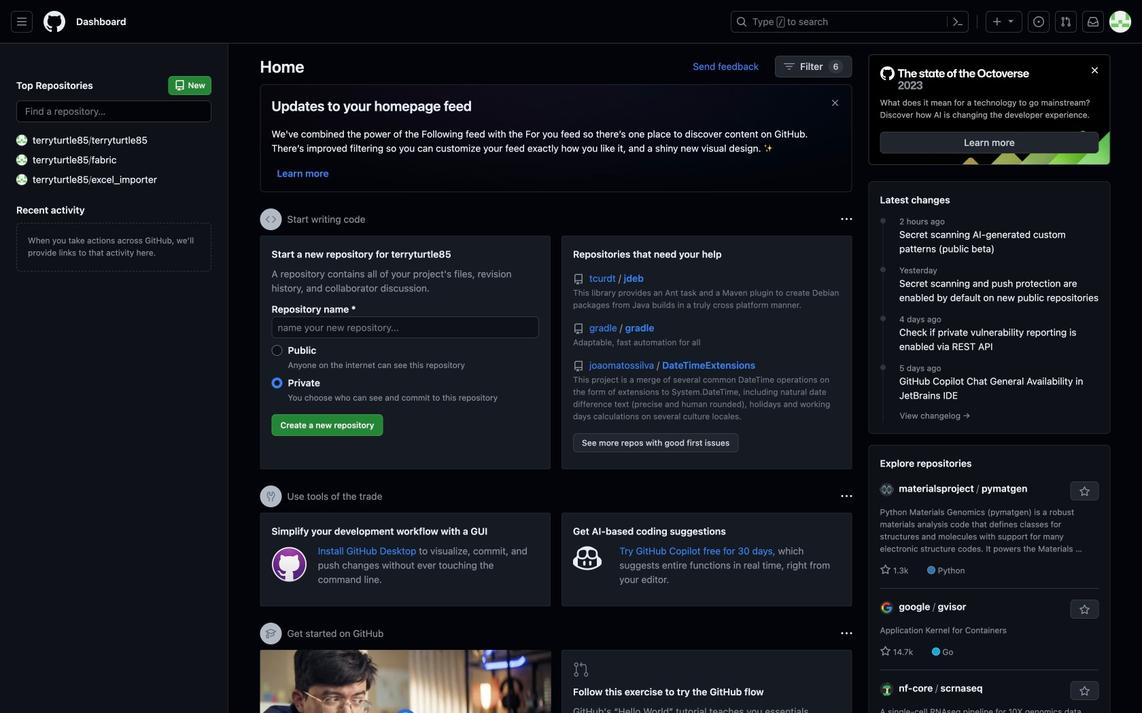 Task type: locate. For each thing, give the bounding box(es) containing it.
2 dot fill image from the top
[[878, 313, 888, 324]]

issue opened image
[[1033, 16, 1044, 27]]

github desktop image
[[272, 547, 307, 583]]

star this repository image
[[1079, 687, 1090, 698]]

1 vertical spatial dot fill image
[[878, 362, 888, 373]]

triangle down image
[[1005, 15, 1016, 26]]

why am i seeing this? image
[[841, 214, 852, 225], [841, 491, 852, 502]]

0 vertical spatial star this repository image
[[1079, 487, 1090, 498]]

1 dot fill image from the top
[[878, 265, 888, 275]]

2 vertical spatial repo image
[[573, 361, 584, 372]]

1 vertical spatial repo image
[[573, 324, 584, 335]]

why am i seeing this? image for repositories that need your help "element"
[[841, 214, 852, 225]]

@nf-core profile image
[[880, 683, 894, 697]]

1 why am i seeing this? image from the top
[[841, 214, 852, 225]]

None radio
[[272, 378, 282, 389]]

star this repository image for @google profile icon
[[1079, 605, 1090, 616]]

explore element
[[868, 54, 1110, 714]]

1 vertical spatial star this repository image
[[1079, 605, 1090, 616]]

None radio
[[272, 345, 282, 356]]

git pull request image
[[573, 662, 589, 678]]

1 dot fill image from the top
[[878, 216, 888, 226]]

0 vertical spatial repo image
[[573, 274, 584, 285]]

command palette image
[[952, 16, 963, 27]]

1 vertical spatial why am i seeing this? image
[[841, 491, 852, 502]]

mortar board image
[[265, 629, 276, 640]]

Find a repository… text field
[[16, 101, 211, 122]]

tools image
[[265, 491, 276, 502]]

dot fill image
[[878, 265, 888, 275], [878, 362, 888, 373]]

dot fill image
[[878, 216, 888, 226], [878, 313, 888, 324]]

2 repo image from the top
[[573, 324, 584, 335]]

excel_importer image
[[16, 174, 27, 185]]

star this repository image
[[1079, 487, 1090, 498], [1079, 605, 1090, 616]]

1 vertical spatial dot fill image
[[878, 313, 888, 324]]

notifications image
[[1088, 16, 1099, 27]]

@google profile image
[[880, 602, 894, 615]]

repo image
[[573, 274, 584, 285], [573, 324, 584, 335], [573, 361, 584, 372]]

0 vertical spatial why am i seeing this? image
[[841, 214, 852, 225]]

2 star this repository image from the top
[[1079, 605, 1090, 616]]

0 vertical spatial dot fill image
[[878, 265, 888, 275]]

2 why am i seeing this? image from the top
[[841, 491, 852, 502]]

3 repo image from the top
[[573, 361, 584, 372]]

x image
[[830, 98, 841, 108]]

2 dot fill image from the top
[[878, 362, 888, 373]]

star image
[[880, 647, 891, 657]]

why am i seeing this? image for get ai-based coding suggestions element
[[841, 491, 852, 502]]

0 vertical spatial dot fill image
[[878, 216, 888, 226]]

@materialsproject profile image
[[880, 483, 894, 497]]

git pull request image
[[1060, 16, 1071, 27]]

1 star this repository image from the top
[[1079, 487, 1090, 498]]



Task type: describe. For each thing, give the bounding box(es) containing it.
homepage image
[[44, 11, 65, 33]]

simplify your development workflow with a gui element
[[260, 513, 551, 607]]

1 repo image from the top
[[573, 274, 584, 285]]

explore repositories navigation
[[868, 445, 1110, 714]]

name your new repository... text field
[[272, 317, 539, 339]]

code image
[[265, 214, 276, 225]]

terryturtle85 image
[[16, 135, 27, 146]]

github logo image
[[880, 66, 1030, 91]]

fabric image
[[16, 155, 27, 166]]

plus image
[[992, 16, 1003, 27]]

none radio inside 'start a new repository' element
[[272, 345, 282, 356]]

get ai-based coding suggestions element
[[561, 513, 852, 607]]

play image
[[397, 712, 414, 714]]

star image
[[880, 565, 891, 576]]

why am i seeing this? image
[[841, 629, 852, 640]]

repositories that need your help element
[[561, 236, 852, 470]]

what is github? image
[[258, 650, 553, 714]]

star this repository image for @materialsproject profile icon
[[1079, 487, 1090, 498]]

start a new repository element
[[260, 236, 551, 470]]

Top Repositories search field
[[16, 101, 211, 122]]

try the github flow element
[[561, 651, 852, 714]]

close image
[[1089, 65, 1100, 76]]

filter image
[[784, 61, 795, 72]]

what is github? element
[[258, 650, 553, 714]]

none radio inside 'start a new repository' element
[[272, 378, 282, 389]]



Task type: vqa. For each thing, say whether or not it's contained in the screenshot.
cell
no



